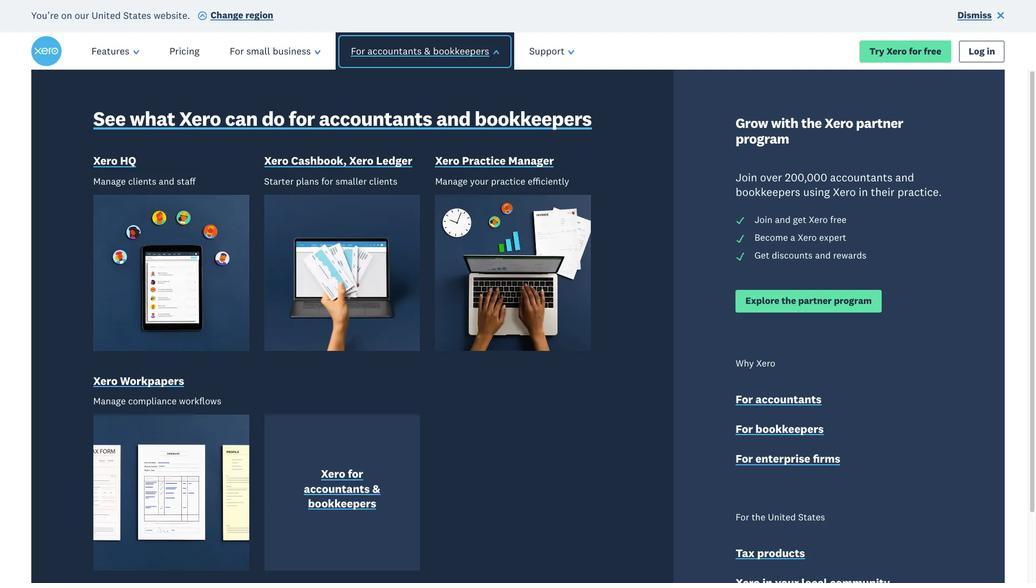 Task type: locate. For each thing, give the bounding box(es) containing it.
1 horizontal spatial buy
[[803, 527, 819, 539]]

support
[[585, 179, 646, 200]]

for for for accountants & bookkeepers
[[351, 45, 365, 57]]

change region
[[211, 9, 273, 21]]

learn for 2nd buy now "link" from left
[[795, 502, 821, 514]]

1 horizontal spatial 3
[[441, 179, 450, 200]]

join for join and get xero free
[[755, 214, 773, 226]]

1 horizontal spatial in
[[987, 45, 996, 57]]

get for get 50% off for 3 months*
[[551, 307, 570, 321]]

1 vertical spatial months
[[414, 475, 448, 487]]

1 horizontal spatial clients
[[369, 175, 398, 187]]

in left the their at top right
[[859, 185, 868, 199]]

now up 20
[[417, 527, 434, 539]]

200,000
[[785, 170, 828, 185]]

1 horizontal spatial partner
[[856, 114, 904, 132]]

0 horizontal spatial &
[[373, 481, 381, 496]]

free up expert
[[831, 214, 847, 226]]

buy down for the united states
[[803, 527, 819, 539]]

0 horizontal spatial 3
[[407, 475, 412, 487]]

0 horizontal spatial clients
[[128, 175, 156, 187]]

now down for the united states
[[821, 527, 838, 539]]

learn more down firms
[[795, 502, 847, 514]]

for inside xero for accountants & bookkeepers
[[348, 467, 363, 481]]

0 vertical spatial 50%
[[376, 179, 410, 200]]

in inside join over 200,000 accountants and bookkeepers using xero in their practice.
[[859, 185, 868, 199]]

and up practice
[[436, 106, 471, 131]]

over
[[760, 170, 782, 185], [385, 475, 405, 487]]

1 vertical spatial over
[[385, 475, 405, 487]]

starter
[[264, 175, 294, 187]]

1 now from the left
[[417, 527, 434, 539]]

1 horizontal spatial the
[[782, 295, 796, 307]]

2 horizontal spatial free
[[924, 45, 942, 57]]

ledger
[[376, 154, 413, 168]]

get left the off
[[551, 307, 570, 321]]

1 vertical spatial get
[[551, 307, 570, 321]]

learn more link
[[324, 502, 510, 517], [728, 502, 914, 517]]

0 horizontal spatial free
[[551, 179, 581, 200]]

1 horizontal spatial program
[[834, 295, 872, 307]]

join up become at the top of page
[[755, 214, 773, 226]]

1 horizontal spatial &
[[424, 45, 431, 57]]

miss
[[282, 179, 317, 200]]

0 vertical spatial the
[[802, 114, 822, 132]]

2 buy now from the left
[[803, 527, 838, 539]]

xero cashbook, xero ledger
[[264, 154, 413, 168]]

and down manager
[[518, 179, 546, 200]]

1 vertical spatial partner
[[799, 295, 832, 307]]

1 vertical spatial the
[[782, 295, 796, 307]]

on right out
[[352, 179, 371, 200]]

see what xero can do for accountants and bookkeepers
[[93, 106, 592, 131]]

included image for become a xero expert
[[736, 234, 746, 243]]

2 learn more link from the left
[[728, 502, 914, 517]]

2 included image from the top
[[736, 234, 746, 243]]

region
[[245, 9, 273, 21]]

month up firms
[[825, 437, 853, 449]]

program down rewards
[[834, 295, 872, 307]]

cashbook,
[[291, 154, 347, 168]]

workpapers
[[120, 373, 184, 388]]

1 learn more link from the left
[[324, 502, 510, 517]]

1 vertical spatial united
[[768, 511, 796, 523]]

0 horizontal spatial the
[[752, 511, 766, 523]]

1 horizontal spatial months
[[454, 179, 513, 200]]

plans
[[296, 175, 319, 187]]

buy now down for the united states
[[803, 527, 838, 539]]

0 vertical spatial join
[[736, 170, 758, 185]]

0 horizontal spatial send
[[136, 561, 158, 573]]

dismiss
[[958, 9, 992, 21]]

send invoices and quotes button
[[123, 561, 248, 576]]

months down practice
[[454, 179, 513, 200]]

1 horizontal spatial learn more link
[[728, 502, 914, 517]]

practice.
[[898, 185, 942, 199]]

more down firms
[[823, 502, 847, 514]]

learn more link down firms
[[728, 502, 914, 517]]

for for for accountants
[[736, 392, 753, 406]]

log in
[[969, 45, 996, 57]]

50% left the off
[[572, 307, 595, 321]]

0 vertical spatial get
[[755, 249, 770, 261]]

your up efficiently
[[509, 108, 602, 164]]

manage for workpapers
[[93, 395, 126, 407]]

up.
[[777, 179, 802, 200]]

xero
[[887, 45, 907, 57], [179, 106, 221, 131], [825, 114, 854, 132], [93, 154, 118, 168], [264, 154, 289, 168], [349, 154, 374, 168], [435, 154, 460, 168], [710, 179, 745, 200], [833, 185, 856, 199], [809, 214, 828, 226], [798, 232, 817, 244], [757, 357, 776, 369], [93, 373, 118, 388], [321, 467, 345, 481]]

0 horizontal spatial learn more link
[[324, 502, 510, 517]]

0 horizontal spatial buy
[[399, 527, 415, 539]]

0 horizontal spatial buy now link
[[324, 522, 510, 544]]

2 learn from the left
[[795, 502, 821, 514]]

1 horizontal spatial per
[[809, 437, 823, 449]]

the right with
[[802, 114, 822, 132]]

getting
[[650, 179, 705, 200]]

program up set
[[736, 130, 789, 148]]

0 horizontal spatial in
[[859, 185, 868, 199]]

see what xero can do for accountants and bookkeepers link
[[93, 106, 592, 134]]

xero practice manager
[[435, 154, 554, 168]]

send for send quotes and 20 invoices†
[[352, 560, 374, 572]]

learn down "for enterprise firms" link
[[795, 502, 821, 514]]

0 horizontal spatial united
[[92, 9, 121, 21]]

1 horizontal spatial over
[[760, 170, 782, 185]]

1 vertical spatial program
[[834, 295, 872, 307]]

0 horizontal spatial quotes
[[217, 561, 248, 573]]

month down the 50
[[421, 437, 449, 449]]

1 horizontal spatial 50%
[[572, 307, 595, 321]]

buy now
[[399, 527, 434, 539], [803, 527, 838, 539]]

per up over 3 months
[[405, 437, 419, 449]]

7
[[402, 401, 420, 442]]

20
[[428, 560, 439, 572]]

0 horizontal spatial month
[[421, 437, 449, 449]]

1 learn more from the left
[[391, 502, 443, 514]]

free left the log
[[924, 45, 942, 57]]

manage down xero hq link
[[93, 175, 126, 187]]

0 horizontal spatial buy now
[[399, 527, 434, 539]]

1 vertical spatial join
[[755, 214, 773, 226]]

0 horizontal spatial program
[[736, 130, 789, 148]]

months down the 50
[[414, 475, 448, 487]]

why
[[736, 357, 754, 369]]

0 horizontal spatial learn
[[391, 502, 417, 514]]

1 horizontal spatial month
[[825, 437, 853, 449]]

for bookkeepers
[[736, 422, 824, 436]]

get
[[793, 214, 807, 226]]

2 vertical spatial free
[[831, 214, 847, 226]]

join left up.
[[736, 170, 758, 185]]

0 vertical spatial in
[[987, 45, 996, 57]]

clients down hq
[[128, 175, 156, 187]]

can
[[225, 106, 258, 131]]

1 horizontal spatial buy now
[[803, 527, 838, 539]]

1 vertical spatial in
[[859, 185, 868, 199]]

in right the log
[[987, 45, 996, 57]]

more
[[419, 502, 443, 514], [823, 502, 847, 514]]

don't miss out on 50% for 3 months and free support getting xero set up.
[[235, 179, 802, 200]]

starter plans for smaller clients
[[264, 175, 398, 187]]

accountants
[[368, 45, 422, 57], [319, 106, 432, 131], [830, 170, 893, 185], [756, 392, 822, 406], [304, 481, 370, 496]]

accountants inside "dropdown button"
[[368, 45, 422, 57]]

states up products
[[799, 511, 825, 523]]

0 vertical spatial program
[[736, 130, 789, 148]]

0 horizontal spatial states
[[123, 9, 151, 21]]

your
[[509, 108, 602, 164], [470, 175, 489, 187]]

2 month from the left
[[825, 437, 853, 449]]

0 vertical spatial &
[[424, 45, 431, 57]]

1 horizontal spatial your
[[509, 108, 602, 164]]

manage down practice
[[435, 175, 468, 187]]

join
[[736, 170, 758, 185], [755, 214, 773, 226]]

your down practice
[[470, 175, 489, 187]]

for for for small business
[[230, 45, 244, 57]]

on left our
[[61, 9, 72, 21]]

buy now link up send quotes and 20 invoices†
[[324, 522, 510, 544]]

1 horizontal spatial buy now link
[[728, 522, 914, 544]]

join over 200,000 accountants and bookkeepers using xero in their practice.
[[736, 170, 942, 199]]

1 horizontal spatial send
[[352, 560, 374, 572]]

united up products
[[768, 511, 796, 523]]

month inside 7 . 50 per month
[[421, 437, 449, 449]]

2 now from the left
[[821, 527, 838, 539]]

1 horizontal spatial states
[[799, 511, 825, 523]]

0 horizontal spatial on
[[61, 9, 72, 21]]

0 vertical spatial united
[[92, 9, 121, 21]]

0 vertical spatial included image
[[736, 216, 746, 226]]

included image
[[736, 216, 746, 226], [736, 234, 746, 243]]

buy for 2nd buy now "link" from left
[[803, 527, 819, 539]]

features
[[92, 45, 129, 57]]

1 buy from the left
[[399, 527, 415, 539]]

buy for second buy now "link" from right
[[399, 527, 415, 539]]

more down over 3 months
[[419, 502, 443, 514]]

1 horizontal spatial on
[[352, 179, 371, 200]]

become
[[755, 232, 788, 244]]

1 learn from the left
[[391, 502, 417, 514]]

compliance
[[128, 395, 177, 407]]

for inside dropdown button
[[230, 45, 244, 57]]

using
[[804, 185, 830, 199]]

united
[[92, 9, 121, 21], [768, 511, 796, 523]]

for inside "dropdown button"
[[351, 45, 365, 57]]

with
[[771, 114, 799, 132]]

for accountants & bookkeepers
[[351, 45, 489, 57]]

and up practice.
[[896, 170, 915, 185]]

for small business button
[[215, 32, 336, 70]]

xero cashbook, xero ledger link
[[264, 154, 413, 171]]

1 horizontal spatial more
[[823, 502, 847, 514]]

0 horizontal spatial your
[[470, 175, 489, 187]]

0 horizontal spatial 50%
[[376, 179, 410, 200]]

partner inside "link"
[[799, 295, 832, 307]]

2 learn more from the left
[[795, 502, 847, 514]]

and right invoices
[[199, 561, 215, 573]]

free
[[924, 45, 942, 57], [551, 179, 581, 200], [831, 214, 847, 226]]

learn
[[391, 502, 417, 514], [795, 502, 821, 514]]

xero for accountants & bookkeepers
[[304, 467, 381, 511]]

1 horizontal spatial get
[[755, 249, 770, 261]]

over left 200,000
[[760, 170, 782, 185]]

0 horizontal spatial learn more
[[391, 502, 443, 514]]

and inside button
[[199, 561, 215, 573]]

1 month from the left
[[421, 437, 449, 449]]

the right explore
[[782, 295, 796, 307]]

for for for bookkeepers
[[736, 422, 753, 436]]

buy now up send quotes and 20 invoices†
[[399, 527, 434, 539]]

clients down ledger
[[369, 175, 398, 187]]

enterprise
[[756, 452, 811, 466]]

1 vertical spatial free
[[551, 179, 581, 200]]

buy up send quotes and 20 invoices†
[[399, 527, 415, 539]]

partner inside grow with the xero partner program
[[856, 114, 904, 132]]

0 horizontal spatial per
[[405, 437, 419, 449]]

learn more link down over 3 months
[[324, 502, 510, 517]]

1 per from the left
[[405, 437, 419, 449]]

0 vertical spatial on
[[61, 9, 72, 21]]

per right usd
[[809, 437, 823, 449]]

dismiss button
[[958, 9, 1005, 24]]

send quotes and 20 invoices†
[[352, 560, 481, 572]]

get down become at the top of page
[[755, 249, 770, 261]]

expert
[[820, 232, 847, 244]]

for enterprise firms
[[736, 452, 841, 466]]

what
[[130, 106, 175, 131]]

1 horizontal spatial now
[[821, 527, 838, 539]]

1 vertical spatial included image
[[736, 234, 746, 243]]

for accountants link
[[736, 392, 822, 409]]

1 vertical spatial &
[[373, 481, 381, 496]]

to
[[368, 108, 411, 164]]

xero hq
[[93, 154, 136, 168]]

&
[[424, 45, 431, 57], [373, 481, 381, 496]]

per
[[405, 437, 419, 449], [809, 437, 823, 449]]

xero inside grow with the xero partner program
[[825, 114, 854, 132]]

1 vertical spatial your
[[470, 175, 489, 187]]

0 vertical spatial states
[[123, 9, 151, 21]]

50% down ledger
[[376, 179, 410, 200]]

tax products
[[736, 546, 805, 560]]

1 vertical spatial 3
[[632, 307, 639, 321]]

now
[[417, 527, 434, 539], [821, 527, 838, 539]]

0 vertical spatial partner
[[856, 114, 904, 132]]

buy now for second buy now "link" from right
[[399, 527, 434, 539]]

workflows
[[179, 395, 221, 407]]

months
[[454, 179, 513, 200], [414, 475, 448, 487]]

try
[[870, 45, 885, 57]]

39
[[806, 401, 843, 442]]

program
[[736, 130, 789, 148], [834, 295, 872, 307]]

manage down xero workpapers link
[[93, 395, 126, 407]]

join for join over 200,000 accountants and bookkeepers using xero in their practice.
[[736, 170, 758, 185]]

0 horizontal spatial partner
[[799, 295, 832, 307]]

0 horizontal spatial more
[[419, 502, 443, 514]]

2 vertical spatial 3
[[407, 475, 412, 487]]

& inside xero for accountants & bookkeepers
[[373, 481, 381, 496]]

2 buy from the left
[[803, 527, 819, 539]]

2 vertical spatial the
[[752, 511, 766, 523]]

learn more link for second buy now "link" from right
[[324, 502, 510, 517]]

0 horizontal spatial get
[[551, 307, 570, 321]]

1 included image from the top
[[736, 216, 746, 226]]

0 vertical spatial over
[[760, 170, 782, 185]]

$ 39
[[799, 401, 843, 442]]

states left 'website.'
[[123, 9, 151, 21]]

1 horizontal spatial learn
[[795, 502, 821, 514]]

buy now link up products
[[728, 522, 914, 544]]

1 horizontal spatial learn more
[[795, 502, 847, 514]]

1 vertical spatial on
[[352, 179, 371, 200]]

the inside "link"
[[782, 295, 796, 307]]

1 clients from the left
[[128, 175, 156, 187]]

manage for hq
[[93, 175, 126, 187]]

become a xero expert
[[755, 232, 847, 244]]

2 horizontal spatial the
[[802, 114, 822, 132]]

get
[[755, 249, 770, 261], [551, 307, 570, 321]]

the
[[802, 114, 822, 132], [782, 295, 796, 307], [752, 511, 766, 523]]

the up tax products on the right of page
[[752, 511, 766, 523]]

1 more from the left
[[419, 502, 443, 514]]

bookkeepers
[[433, 45, 489, 57], [475, 106, 592, 131], [736, 185, 801, 199], [756, 422, 824, 436], [308, 496, 376, 511]]

2 horizontal spatial 3
[[632, 307, 639, 321]]

learn more down over 3 months
[[391, 502, 443, 514]]

0 horizontal spatial now
[[417, 527, 434, 539]]

efficiently
[[528, 175, 570, 187]]

free down manager
[[551, 179, 581, 200]]

join inside join over 200,000 accountants and bookkeepers using xero in their practice.
[[736, 170, 758, 185]]

1 buy now from the left
[[399, 527, 434, 539]]

united right our
[[92, 9, 121, 21]]

over right xero for accountants & bookkeepers
[[385, 475, 405, 487]]

buy now for 2nd buy now "link" from left
[[803, 527, 838, 539]]

send inside button
[[136, 561, 158, 573]]

0 vertical spatial free
[[924, 45, 942, 57]]

learn down over 3 months
[[391, 502, 417, 514]]

50%
[[376, 179, 410, 200], [572, 307, 595, 321]]

0 vertical spatial your
[[509, 108, 602, 164]]

program inside grow with the xero partner program
[[736, 130, 789, 148]]



Task type: describe. For each thing, give the bounding box(es) containing it.
products
[[758, 546, 805, 560]]

free inside try xero for free link
[[924, 45, 942, 57]]

manager
[[509, 154, 554, 168]]

for for for enterprise firms
[[736, 452, 753, 466]]

now for 2nd buy now "link" from left
[[821, 527, 838, 539]]

website.
[[154, 9, 190, 21]]

0 horizontal spatial months
[[414, 475, 448, 487]]

usd per month
[[789, 437, 853, 449]]

xero for accountants & bookkeepers link
[[287, 467, 398, 513]]

accountants inside xero for accountants & bookkeepers
[[304, 481, 370, 496]]

explore the partner program link
[[736, 290, 882, 312]]

business
[[273, 45, 311, 57]]

included image
[[736, 251, 746, 261]]

get 50% off for 3 months*
[[551, 307, 686, 321]]

you're
[[31, 9, 59, 21]]

manage for practice
[[435, 175, 468, 187]]

bookkeepers inside xero for accountants & bookkeepers
[[308, 496, 376, 511]]

get for get discounts and rewards
[[755, 249, 770, 261]]

log
[[969, 45, 985, 57]]

now for second buy now "link" from right
[[417, 527, 434, 539]]

the for partner
[[782, 295, 796, 307]]

hq
[[120, 154, 136, 168]]

learn more for second buy now "link" from right
[[391, 502, 443, 514]]

and left 20
[[409, 560, 425, 572]]

learn more for 2nd buy now "link" from left
[[795, 502, 847, 514]]

bookkeepers inside join over 200,000 accountants and bookkeepers using xero in their practice.
[[736, 185, 801, 199]]

explore the partner program
[[746, 295, 872, 307]]

1 horizontal spatial united
[[768, 511, 796, 523]]

0 vertical spatial 3
[[441, 179, 450, 200]]

xero hq link
[[93, 154, 136, 171]]

xero homepage image
[[31, 36, 61, 67]]

2 buy now link from the left
[[728, 522, 914, 544]]

and left get
[[775, 214, 791, 226]]

do
[[262, 106, 285, 131]]

log in link
[[959, 40, 1005, 63]]

get discounts and rewards
[[755, 249, 867, 261]]

1 vertical spatial 50%
[[572, 307, 595, 321]]

xero inside join over 200,000 accountants and bookkeepers using xero in their practice.
[[833, 185, 856, 199]]

plans
[[244, 108, 358, 164]]

manage clients and staff
[[93, 175, 196, 187]]

learn more link for 2nd buy now "link" from left
[[728, 502, 914, 517]]

features button
[[76, 32, 154, 70]]

and inside join over 200,000 accountants and bookkeepers using xero in their practice.
[[896, 170, 915, 185]]

early
[[403, 344, 430, 358]]

practice
[[462, 154, 506, 168]]

per inside 7 . 50 per month
[[405, 437, 419, 449]]

& inside "dropdown button"
[[424, 45, 431, 57]]

set
[[749, 179, 773, 200]]

in inside log in link
[[987, 45, 996, 57]]

pricing
[[169, 45, 200, 57]]

1 horizontal spatial free
[[831, 214, 847, 226]]

invoices†
[[441, 560, 481, 572]]

2 clients from the left
[[369, 175, 398, 187]]

for accountants
[[736, 392, 822, 406]]

months*
[[641, 307, 686, 321]]

plans to suit your
[[244, 108, 612, 164]]

support
[[529, 45, 565, 57]]

xero workpapers link
[[93, 373, 184, 390]]

manage your practice efficiently
[[435, 175, 570, 187]]

send for send invoices and quotes
[[136, 561, 158, 573]]

the inside grow with the xero partner program
[[802, 114, 822, 132]]

1 vertical spatial states
[[799, 511, 825, 523]]

xero inside xero for accountants & bookkeepers
[[321, 467, 345, 481]]

tax products link
[[736, 546, 805, 563]]

over 3 months
[[385, 475, 448, 487]]

discounts
[[772, 249, 813, 261]]

smaller
[[336, 175, 367, 187]]

50
[[424, 421, 438, 436]]

and left staff at the left of page
[[159, 175, 174, 187]]

a
[[791, 232, 796, 244]]

small
[[246, 45, 270, 57]]

1 horizontal spatial quotes
[[376, 560, 407, 572]]

for the united states
[[736, 511, 825, 523]]

over inside join over 200,000 accountants and bookkeepers using xero in their practice.
[[760, 170, 782, 185]]

1 buy now link from the left
[[324, 522, 510, 544]]

their
[[871, 185, 895, 199]]

change
[[211, 9, 243, 21]]

see
[[93, 106, 126, 131]]

xero workpapers
[[93, 373, 184, 388]]

2 per from the left
[[809, 437, 823, 449]]

learn for second buy now "link" from right
[[391, 502, 417, 514]]

staff
[[177, 175, 196, 187]]

try xero for free link
[[860, 40, 952, 63]]

grow
[[736, 114, 769, 132]]

pricing link
[[154, 32, 215, 70]]

accountants inside join over 200,000 accountants and bookkeepers using xero in their practice.
[[830, 170, 893, 185]]

0 vertical spatial months
[[454, 179, 513, 200]]

7 . 50 per month
[[402, 401, 449, 449]]

and down expert
[[815, 249, 831, 261]]

off
[[598, 307, 612, 321]]

xero practice manager link
[[435, 154, 554, 171]]

the for united
[[752, 511, 766, 523]]

2 more from the left
[[823, 502, 847, 514]]

0 horizontal spatial over
[[385, 475, 405, 487]]

manage compliance workflows
[[93, 395, 221, 407]]

tax
[[736, 546, 755, 560]]

our
[[75, 9, 89, 21]]

support button
[[514, 32, 590, 70]]

quotes inside button
[[217, 561, 248, 573]]

for for for the united states
[[736, 511, 750, 523]]

bookkeepers inside "dropdown button"
[[433, 45, 489, 57]]

for enterprise firms link
[[736, 452, 841, 469]]

invoices
[[161, 561, 196, 573]]

program inside "link"
[[834, 295, 872, 307]]

included image for join and get xero free
[[736, 216, 746, 226]]

.
[[420, 421, 424, 436]]

firms
[[813, 452, 841, 466]]

send invoices and quotes
[[136, 561, 248, 573]]



Task type: vqa. For each thing, say whether or not it's contained in the screenshot.
Explore the Xero App Store
no



